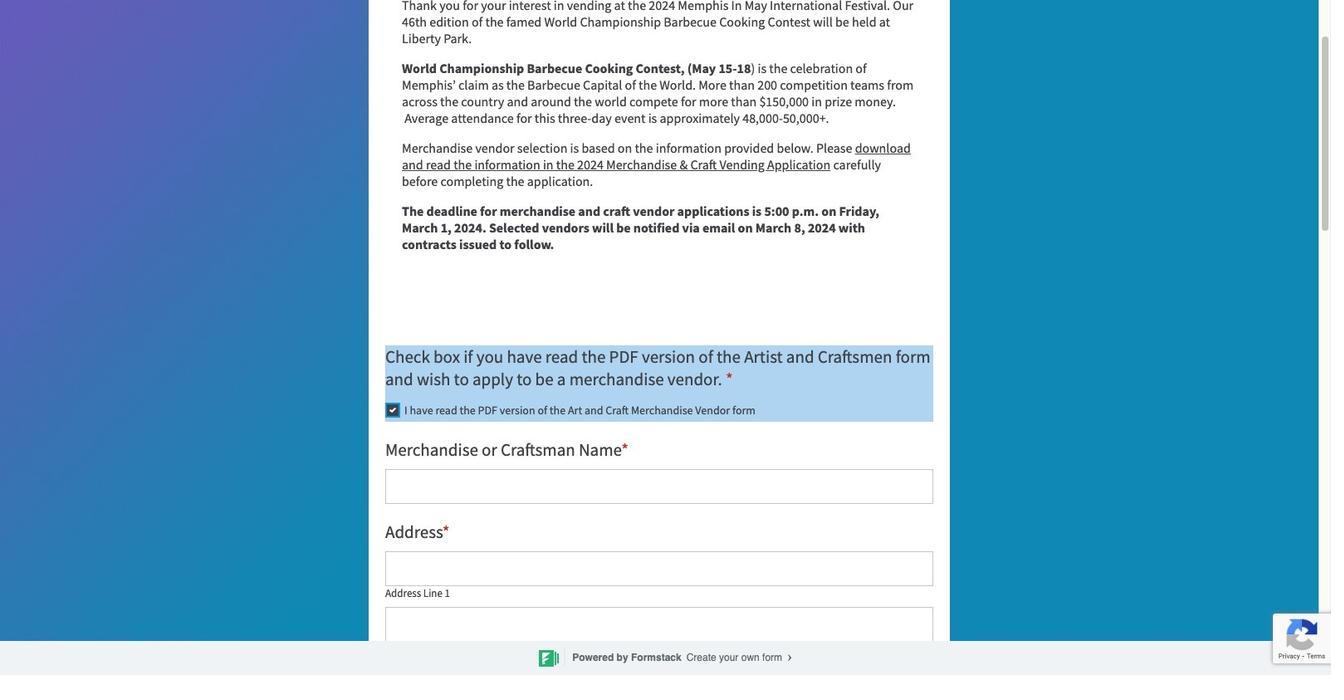 Task type: locate. For each thing, give the bounding box(es) containing it.
None checkbox
[[387, 404, 399, 416]]

None text field
[[385, 469, 934, 504], [385, 551, 934, 586], [385, 469, 934, 504], [385, 551, 934, 586]]

None text field
[[385, 607, 934, 642]]

formstack image
[[539, 650, 559, 668]]



